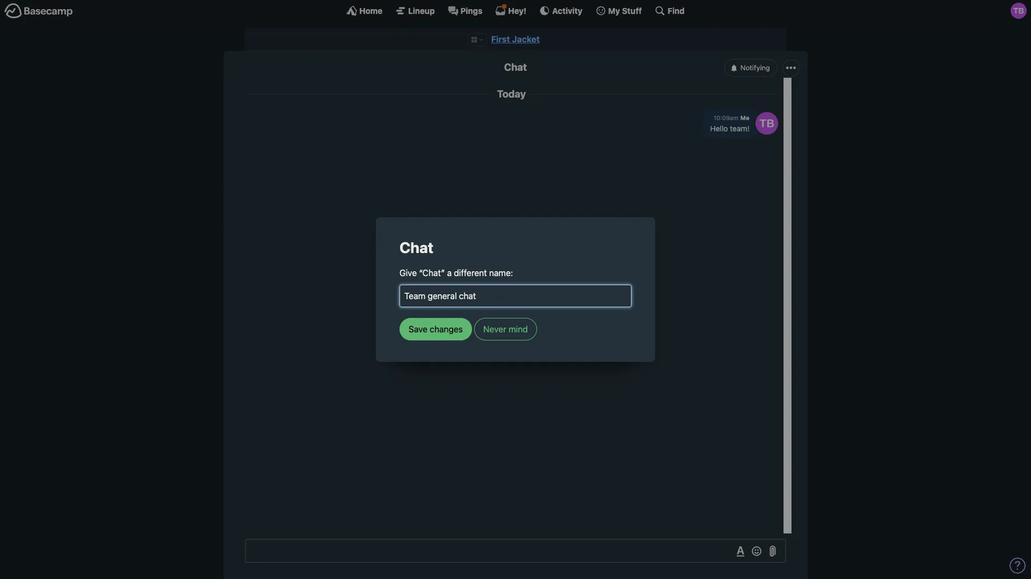 Task type: describe. For each thing, give the bounding box(es) containing it.
switch accounts image
[[4, 3, 73, 19]]

first jacket
[[491, 34, 540, 44]]

hello
[[710, 124, 728, 133]]

today
[[497, 88, 526, 100]]

lineup link
[[395, 5, 435, 16]]

my
[[608, 6, 620, 15]]

home
[[359, 6, 382, 15]]

first
[[491, 34, 510, 44]]

my stuff button
[[595, 5, 642, 16]]

find
[[668, 6, 685, 15]]

give "chat" a different name:
[[400, 269, 513, 278]]

Give "Chat" a different name: text field
[[400, 285, 631, 308]]

mind
[[509, 325, 528, 335]]

first jacket link
[[491, 34, 540, 44]]

10:09am hello team!
[[710, 115, 750, 133]]

pings button
[[448, 5, 482, 16]]

10:09am element
[[714, 115, 738, 122]]

pings
[[461, 6, 482, 15]]

activity link
[[539, 5, 582, 16]]

"chat"
[[419, 269, 445, 278]]

never mind
[[483, 325, 528, 335]]

a
[[447, 269, 452, 278]]

hey!
[[508, 6, 526, 15]]

notifying link
[[724, 59, 778, 77]]

never mind button
[[474, 319, 537, 341]]

team!
[[730, 124, 750, 133]]



Task type: locate. For each thing, give the bounding box(es) containing it.
notifying
[[740, 63, 770, 72]]

name:
[[489, 269, 513, 278]]

never
[[483, 325, 506, 335]]

chat
[[504, 61, 527, 73], [400, 239, 433, 257]]

jacket
[[512, 34, 540, 44]]

chat up today
[[504, 61, 527, 73]]

hey! button
[[495, 5, 526, 16]]

10:09am
[[714, 115, 738, 122]]

tyler black image
[[756, 112, 778, 135]]

give
[[400, 269, 417, 278]]

home link
[[346, 5, 382, 16]]

0 horizontal spatial chat
[[400, 239, 433, 257]]

tyler black image
[[1011, 3, 1027, 19]]

1 horizontal spatial chat
[[504, 61, 527, 73]]

chat up give at the top of the page
[[400, 239, 433, 257]]

main element
[[0, 0, 1031, 21]]

my stuff
[[608, 6, 642, 15]]

activity
[[552, 6, 582, 15]]

1 vertical spatial chat
[[400, 239, 433, 257]]

None text field
[[245, 540, 786, 564]]

different
[[454, 269, 487, 278]]

0 vertical spatial chat
[[504, 61, 527, 73]]

lineup
[[408, 6, 435, 15]]

None submit
[[400, 319, 472, 341]]

stuff
[[622, 6, 642, 15]]

10:09am link
[[714, 115, 738, 122]]

find button
[[655, 5, 685, 16]]



Task type: vqa. For each thing, say whether or not it's contained in the screenshot.
Your within You haven't saved any drafts yet When you save a message or document as a draft, it'll show up here. Your drafts aren't visible to anyone else.
no



